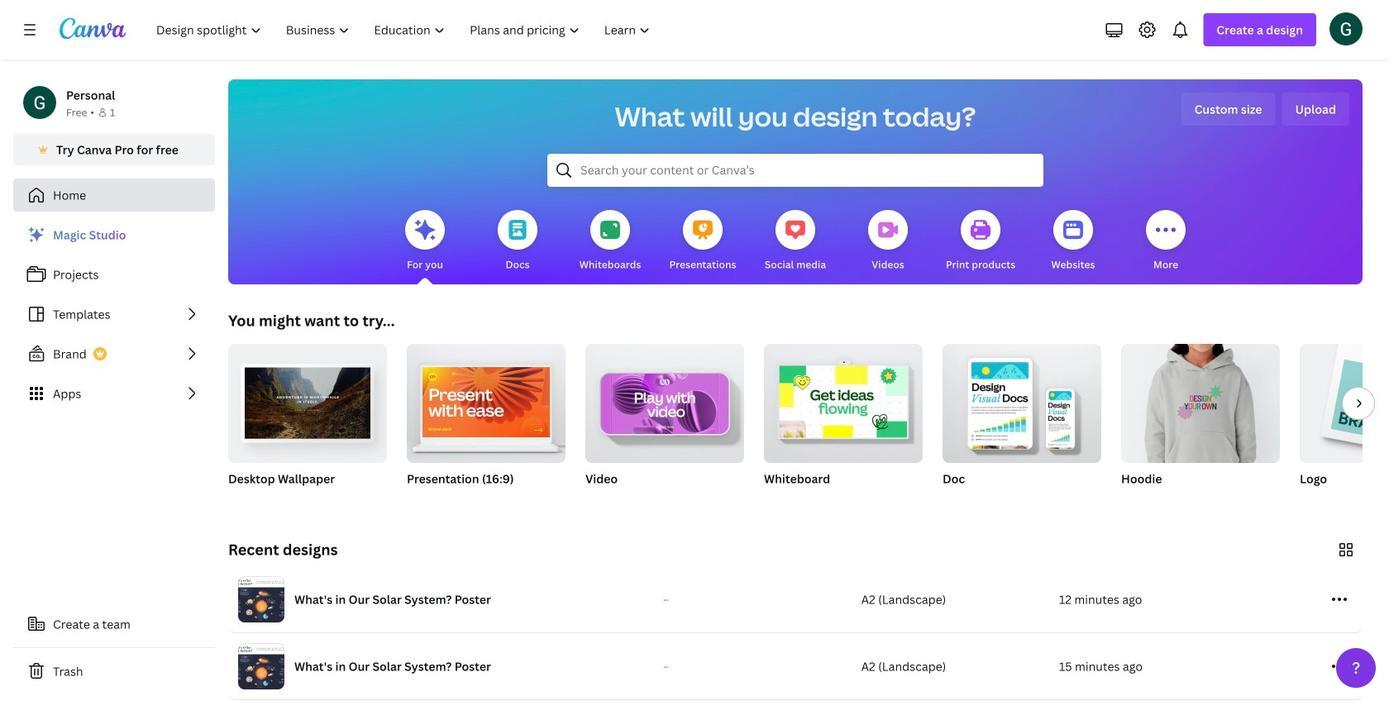 Task type: describe. For each thing, give the bounding box(es) containing it.
top level navigation element
[[146, 13, 664, 46]]



Task type: vqa. For each thing, say whether or not it's contained in the screenshot.
James Peterson IMAGE
no



Task type: locate. For each thing, give the bounding box(es) containing it.
group
[[228, 337, 387, 508], [228, 337, 387, 463], [407, 337, 566, 508], [407, 337, 566, 463], [586, 337, 744, 508], [586, 337, 744, 463], [764, 337, 923, 508], [764, 337, 923, 463], [943, 344, 1102, 508], [943, 344, 1102, 463], [1122, 344, 1280, 508], [1300, 344, 1389, 508]]

None search field
[[548, 154, 1044, 187]]

greg robinson image
[[1330, 12, 1363, 45]]

list
[[13, 218, 215, 410]]

Search search field
[[581, 155, 1011, 186]]



